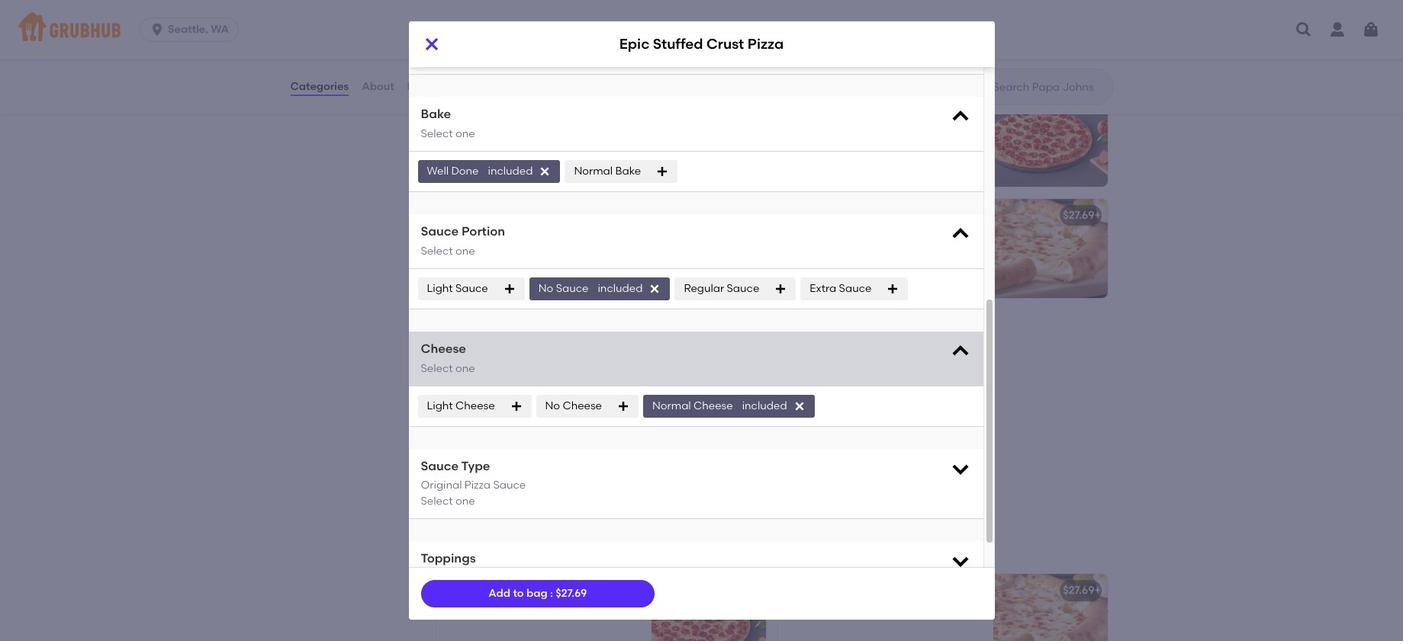 Task type: locate. For each thing, give the bounding box(es) containing it.
$19.29 + down search papa johns search box
[[1064, 98, 1101, 111]]

light down sauce portion select one
[[427, 282, 453, 295]]

roni up portion on the top
[[489, 209, 512, 222]]

2 shaq-a-roni pizza from the top
[[445, 585, 542, 598]]

normal
[[771, 47, 810, 60], [574, 165, 613, 178], [653, 400, 691, 413]]

regular
[[684, 282, 724, 295]]

shaq-a-roni pizza button
[[436, 575, 766, 642]]

$19.29 down search papa johns search box
[[1064, 98, 1095, 111]]

extra sauce
[[810, 282, 872, 295]]

2 vertical spatial $27.69 +
[[1063, 585, 1101, 598]]

shaq-a-roni pizza up portion on the top
[[445, 209, 542, 222]]

0 vertical spatial roni
[[489, 209, 512, 222]]

select down original
[[421, 495, 453, 508]]

one down original
[[456, 495, 475, 508]]

select up no cut
[[421, 10, 453, 23]]

0 vertical spatial shaq-a-roni pizza image
[[993, 88, 1108, 187]]

1 vertical spatial bake
[[616, 165, 641, 178]]

1 horizontal spatial $19.29
[[1064, 98, 1095, 111]]

2 horizontal spatial crust
[[853, 209, 882, 222]]

1 horizontal spatial crust
[[707, 35, 744, 53]]

2 vertical spatial no
[[545, 400, 560, 413]]

one down super
[[456, 127, 475, 140]]

3 cut from the left
[[813, 47, 832, 60]]

light
[[427, 282, 453, 295], [427, 400, 453, 413]]

0 vertical spatial $27.69 +
[[1063, 209, 1101, 222]]

a- left to
[[477, 585, 489, 598]]

0 horizontal spatial bake
[[421, 107, 451, 122]]

no cut
[[427, 47, 464, 60]]

0 horizontal spatial crust
[[510, 423, 538, 436]]

no for sauce
[[539, 282, 554, 295]]

0 vertical spatial shaq-a-roni pizza
[[445, 209, 542, 222]]

0 horizontal spatial cut
[[445, 47, 464, 60]]

roni inside button
[[489, 585, 512, 598]]

stuffed
[[653, 35, 703, 53], [813, 209, 851, 222], [469, 423, 507, 436]]

cheese select one
[[421, 342, 475, 375]]

one up ordered
[[456, 362, 475, 375]]

shaq-a-roni pizza inside button
[[445, 585, 542, 598]]

a- up portion on the top
[[477, 209, 489, 222]]

0 horizontal spatial normal
[[574, 165, 613, 178]]

cut
[[445, 47, 464, 60], [702, 47, 721, 60], [813, 47, 832, 60]]

$19.29 + for shaq-a-roni pizza image to the middle
[[722, 209, 759, 222]]

shaq-a-roni pizza down featured selection on the left of page
[[445, 585, 542, 598]]

2 vertical spatial crust
[[510, 423, 538, 436]]

1 vertical spatial $19.29
[[722, 209, 753, 222]]

super
[[445, 98, 476, 111]]

$27.69 +
[[1063, 209, 1101, 222], [723, 420, 761, 433], [1063, 585, 1101, 598]]

4 select from the top
[[421, 362, 453, 375]]

0 horizontal spatial epic stuffed crust pizza
[[444, 423, 568, 436]]

1 roni from the top
[[489, 209, 512, 222]]

shaq- up sauce portion select one
[[445, 209, 477, 222]]

1 horizontal spatial epic stuffed crust pizza
[[620, 35, 784, 53]]

+
[[1095, 98, 1101, 111], [753, 209, 759, 222], [1095, 209, 1101, 222], [754, 420, 761, 433], [1095, 585, 1101, 598]]

$19.29 for shaq-a-roni pizza image to the top
[[1064, 98, 1095, 111]]

cheese
[[421, 342, 466, 356], [456, 400, 495, 413], [563, 400, 602, 413], [694, 400, 733, 413]]

shaq-
[[445, 209, 477, 222], [445, 585, 477, 598]]

select inside cheese select one
[[421, 362, 453, 375]]

seattle, wa
[[168, 23, 229, 36]]

2 a- from the top
[[477, 585, 489, 598]]

select up most
[[421, 362, 453, 375]]

select up light sauce
[[421, 245, 453, 258]]

1 vertical spatial $19.29 +
[[722, 209, 759, 222]]

0 horizontal spatial stuffed
[[469, 423, 507, 436]]

1 vertical spatial shaq-a-roni pizza
[[445, 585, 542, 598]]

cheese for light
[[456, 400, 495, 413]]

1 vertical spatial shaq-
[[445, 585, 477, 598]]

0 vertical spatial no
[[427, 47, 442, 60]]

1 vertical spatial a-
[[477, 585, 489, 598]]

pizza
[[748, 35, 784, 53], [531, 98, 559, 111], [514, 209, 542, 222], [884, 209, 912, 222], [541, 423, 568, 436], [465, 480, 491, 493], [514, 585, 542, 598]]

light down most
[[427, 400, 453, 413]]

shaq- inside button
[[445, 585, 477, 598]]

sauce portion select one
[[421, 225, 505, 258]]

epic stuffed crust pizza
[[620, 35, 784, 53], [787, 209, 912, 222], [444, 423, 568, 436]]

1 horizontal spatial epic
[[620, 35, 650, 53]]

0 horizontal spatial epic
[[444, 423, 467, 436]]

hawaiian
[[478, 98, 529, 111]]

crust
[[707, 35, 744, 53], [853, 209, 882, 222], [510, 423, 538, 436]]

0 vertical spatial bake
[[421, 107, 451, 122]]

0 vertical spatial light
[[427, 282, 453, 295]]

$27.69
[[1063, 209, 1095, 222], [723, 420, 754, 433], [1063, 585, 1095, 598], [556, 588, 587, 601]]

reviews button
[[406, 60, 451, 114]]

roni for the bottom shaq-a-roni pizza image
[[489, 585, 512, 598]]

0 vertical spatial stuffed
[[653, 35, 703, 53]]

pizza inside the sauce type original pizza sauce select one
[[465, 480, 491, 493]]

epic stuffed crust pizza image
[[993, 199, 1108, 298], [653, 410, 767, 509], [993, 575, 1108, 642]]

2 shaq- from the top
[[445, 585, 477, 598]]

2 horizontal spatial epic
[[787, 209, 810, 222]]

a-
[[477, 209, 489, 222], [477, 585, 489, 598]]

one down portion on the top
[[456, 245, 475, 258]]

pizza inside super hawaiian pizza button
[[531, 98, 559, 111]]

2 select from the top
[[421, 127, 453, 140]]

2 light from the top
[[427, 400, 453, 413]]

add
[[489, 588, 511, 601]]

0 vertical spatial epic
[[620, 35, 650, 53]]

1 horizontal spatial $19.29 +
[[1064, 98, 1101, 111]]

1 vertical spatial crust
[[853, 209, 882, 222]]

2 cut from the left
[[702, 47, 721, 60]]

extra
[[810, 282, 837, 295]]

one
[[456, 10, 475, 23], [456, 127, 475, 140], [456, 245, 475, 258], [456, 362, 475, 375], [456, 495, 475, 508]]

cheese for normal
[[694, 400, 733, 413]]

select
[[421, 10, 453, 23], [421, 127, 453, 140], [421, 245, 453, 258], [421, 362, 453, 375], [421, 495, 453, 508]]

sauce type original pizza sauce select one
[[421, 459, 526, 508]]

:
[[550, 588, 553, 601]]

2 one from the top
[[456, 127, 475, 140]]

a- inside button
[[477, 585, 489, 598]]

no
[[427, 47, 442, 60], [539, 282, 554, 295], [545, 400, 560, 413]]

1 shaq- from the top
[[445, 209, 477, 222]]

4 one from the top
[[456, 362, 475, 375]]

1 a- from the top
[[477, 209, 489, 222]]

2 horizontal spatial cut
[[813, 47, 832, 60]]

cut for clean cut
[[702, 47, 721, 60]]

$19.29 + up regular sauce
[[722, 209, 759, 222]]

3 one from the top
[[456, 245, 475, 258]]

seattle, wa button
[[140, 18, 245, 42]]

1 horizontal spatial stuffed
[[653, 35, 703, 53]]

1 vertical spatial no
[[539, 282, 554, 295]]

0 horizontal spatial $19.29 +
[[722, 209, 759, 222]]

normal cheese
[[653, 400, 733, 413]]

2 roni from the top
[[489, 585, 512, 598]]

well done
[[427, 165, 479, 178]]

cut for normal cut
[[813, 47, 832, 60]]

2 vertical spatial normal
[[653, 400, 691, 413]]

0 vertical spatial $19.29
[[1064, 98, 1095, 111]]

0 vertical spatial $19.29 +
[[1064, 98, 1101, 111]]

add to bag : $27.69
[[489, 588, 587, 601]]

shaq-a-roni pizza
[[445, 209, 542, 222], [445, 585, 542, 598]]

2 horizontal spatial stuffed
[[813, 209, 851, 222]]

1 vertical spatial light
[[427, 400, 453, 413]]

included
[[582, 47, 627, 60], [488, 165, 533, 178], [598, 282, 643, 295], [742, 400, 787, 413]]

1 one from the top
[[456, 10, 475, 23]]

0 vertical spatial a-
[[477, 209, 489, 222]]

$19.29 +
[[1064, 98, 1101, 111], [722, 209, 759, 222]]

svg image
[[1362, 21, 1381, 39], [150, 22, 165, 37], [736, 48, 748, 61], [950, 106, 971, 128], [539, 166, 551, 178], [950, 224, 971, 245], [504, 283, 516, 295], [649, 283, 661, 295], [617, 401, 630, 413], [793, 401, 806, 413], [950, 551, 971, 572]]

clean
[[668, 47, 699, 60]]

bake
[[421, 107, 451, 122], [616, 165, 641, 178]]

on
[[504, 385, 518, 398]]

a- for shaq-a-roni pizza image to the middle
[[477, 209, 489, 222]]

original
[[421, 480, 462, 493]]

$19.29 up regular sauce
[[722, 209, 753, 222]]

sauce
[[421, 225, 459, 239], [456, 282, 488, 295], [556, 282, 589, 295], [727, 282, 760, 295], [839, 282, 872, 295], [421, 459, 459, 474], [493, 480, 526, 493]]

5 select from the top
[[421, 495, 453, 508]]

$19.29
[[1064, 98, 1095, 111], [722, 209, 753, 222]]

epic
[[620, 35, 650, 53], [787, 209, 810, 222], [444, 423, 467, 436]]

svg image
[[1295, 21, 1314, 39], [422, 35, 441, 53], [633, 48, 645, 61], [657, 166, 669, 178], [775, 283, 787, 295], [887, 283, 899, 295], [950, 341, 971, 363], [510, 401, 522, 413], [950, 459, 971, 480]]

one up no cut
[[456, 10, 475, 23]]

ordered
[[461, 385, 502, 398]]

1 vertical spatial $27.69 +
[[723, 420, 761, 433]]

light for portion
[[427, 282, 453, 295]]

1 vertical spatial epic stuffed crust pizza
[[787, 209, 912, 222]]

1 cut from the left
[[445, 47, 464, 60]]

0 horizontal spatial $19.29
[[722, 209, 753, 222]]

roni
[[489, 209, 512, 222], [489, 585, 512, 598]]

one inside bake select one
[[456, 127, 475, 140]]

shaq- down toppings
[[445, 585, 477, 598]]

1 shaq-a-roni pizza from the top
[[445, 209, 542, 222]]

bake inside bake select one
[[421, 107, 451, 122]]

svg image inside main navigation navigation
[[1295, 21, 1314, 39]]

roni left to
[[489, 585, 512, 598]]

3 select from the top
[[421, 245, 453, 258]]

categories
[[290, 80, 349, 93]]

0 vertical spatial shaq-
[[445, 209, 477, 222]]

5 one from the top
[[456, 495, 475, 508]]

1 light from the top
[[427, 282, 453, 295]]

1 horizontal spatial normal
[[653, 400, 691, 413]]

shaq-a-roni pizza image
[[993, 88, 1108, 187], [651, 199, 766, 298], [651, 575, 766, 642]]

2 vertical spatial shaq-a-roni pizza image
[[651, 575, 766, 642]]

1 vertical spatial shaq-a-roni pizza image
[[651, 199, 766, 298]]

the meats pizza image
[[651, 0, 766, 76]]

selection
[[510, 539, 585, 558]]

1 horizontal spatial cut
[[702, 47, 721, 60]]

1 vertical spatial normal
[[574, 165, 613, 178]]

regular sauce
[[684, 282, 760, 295]]

2 horizontal spatial epic stuffed crust pizza
[[787, 209, 912, 222]]

wa
[[211, 23, 229, 36]]

2 horizontal spatial normal
[[771, 47, 810, 60]]

cut for no cut
[[445, 47, 464, 60]]

included for normal cheese
[[742, 400, 787, 413]]

0 vertical spatial normal
[[771, 47, 810, 60]]

select up well
[[421, 127, 453, 140]]

1 vertical spatial roni
[[489, 585, 512, 598]]



Task type: describe. For each thing, give the bounding box(es) containing it.
1 vertical spatial epic stuffed crust pizza image
[[653, 410, 767, 509]]

cheese for no
[[563, 400, 602, 413]]

select inside sauce portion select one
[[421, 245, 453, 258]]

one inside cheese select one
[[456, 362, 475, 375]]

done
[[451, 165, 479, 178]]

main navigation navigation
[[0, 0, 1404, 60]]

pizza inside shaq-a-roni pizza button
[[514, 585, 542, 598]]

sauce inside sauce portion select one
[[421, 225, 459, 239]]

sellers
[[472, 363, 525, 382]]

super hawaiian pizza button
[[436, 88, 766, 187]]

toppings
[[421, 552, 476, 566]]

1 horizontal spatial bake
[[616, 165, 641, 178]]

clean cut
[[668, 47, 721, 60]]

normal bake
[[574, 165, 641, 178]]

light sauce
[[427, 282, 488, 295]]

2 vertical spatial stuffed
[[469, 423, 507, 436]]

1 select from the top
[[421, 10, 453, 23]]

grubhub
[[520, 385, 567, 398]]

normal for normal cut
[[771, 47, 810, 60]]

2 vertical spatial epic
[[444, 423, 467, 436]]

Search Papa Johns search field
[[992, 80, 1109, 95]]

shaq-a-roni pizza for the bottom shaq-a-roni pizza image
[[445, 585, 542, 598]]

one inside the sauce type original pizza sauce select one
[[456, 495, 475, 508]]

no sauce
[[539, 282, 589, 295]]

search icon image
[[969, 78, 987, 96]]

0 vertical spatial epic stuffed crust pizza
[[620, 35, 784, 53]]

seattle,
[[168, 23, 208, 36]]

portion
[[462, 225, 505, 239]]

about button
[[361, 60, 395, 114]]

normal cut
[[771, 47, 832, 60]]

shaq- for the bottom shaq-a-roni pizza image
[[445, 585, 477, 598]]

select inside the sauce type original pizza sauce select one
[[421, 495, 453, 508]]

light for select
[[427, 400, 453, 413]]

a- for the bottom shaq-a-roni pizza image
[[477, 585, 489, 598]]

one inside sauce portion select one
[[456, 245, 475, 258]]

$19.29 for shaq-a-roni pizza image to the middle
[[722, 209, 753, 222]]

2 vertical spatial epic stuffed crust pizza image
[[993, 575, 1108, 642]]

normal for normal cheese
[[653, 400, 691, 413]]

shaq-a-roni pizza for shaq-a-roni pizza image to the middle
[[445, 209, 542, 222]]

svg image inside seattle, wa button
[[150, 22, 165, 37]]

best
[[433, 363, 468, 382]]

the works pizza image
[[993, 0, 1108, 76]]

roni for shaq-a-roni pizza image to the middle
[[489, 209, 512, 222]]

no cheese
[[545, 400, 602, 413]]

super hawaiian pizza
[[445, 98, 559, 111]]

1 vertical spatial stuffed
[[813, 209, 851, 222]]

select inside bake select one
[[421, 127, 453, 140]]

cheese inside cheese select one
[[421, 342, 466, 356]]

select one
[[421, 10, 475, 23]]

bag
[[527, 588, 548, 601]]

shaq- for shaq-a-roni pizza image to the middle
[[445, 209, 477, 222]]

0 vertical spatial epic stuffed crust pizza image
[[993, 199, 1108, 298]]

bake select one
[[421, 107, 475, 140]]

reviews
[[407, 80, 450, 93]]

no for cheese
[[545, 400, 560, 413]]

well
[[427, 165, 449, 178]]

categories button
[[290, 60, 350, 114]]

normal for normal bake
[[574, 165, 613, 178]]

included for no sauce
[[598, 282, 643, 295]]

super hawaiian pizza image
[[651, 88, 766, 187]]

light cheese
[[427, 400, 495, 413]]

featured selection
[[433, 539, 585, 558]]

best sellers most ordered on grubhub
[[433, 363, 567, 398]]

$19.29 + for shaq-a-roni pizza image to the top
[[1064, 98, 1101, 111]]

to
[[513, 588, 524, 601]]

type
[[461, 459, 490, 474]]

included for well done
[[488, 165, 533, 178]]

0 vertical spatial crust
[[707, 35, 744, 53]]

2 vertical spatial epic stuffed crust pizza
[[444, 423, 568, 436]]

featured
[[433, 539, 506, 558]]

most
[[433, 385, 458, 398]]

about
[[362, 80, 394, 93]]

1 vertical spatial epic
[[787, 209, 810, 222]]



Task type: vqa. For each thing, say whether or not it's contained in the screenshot.
the topmost Bake
yes



